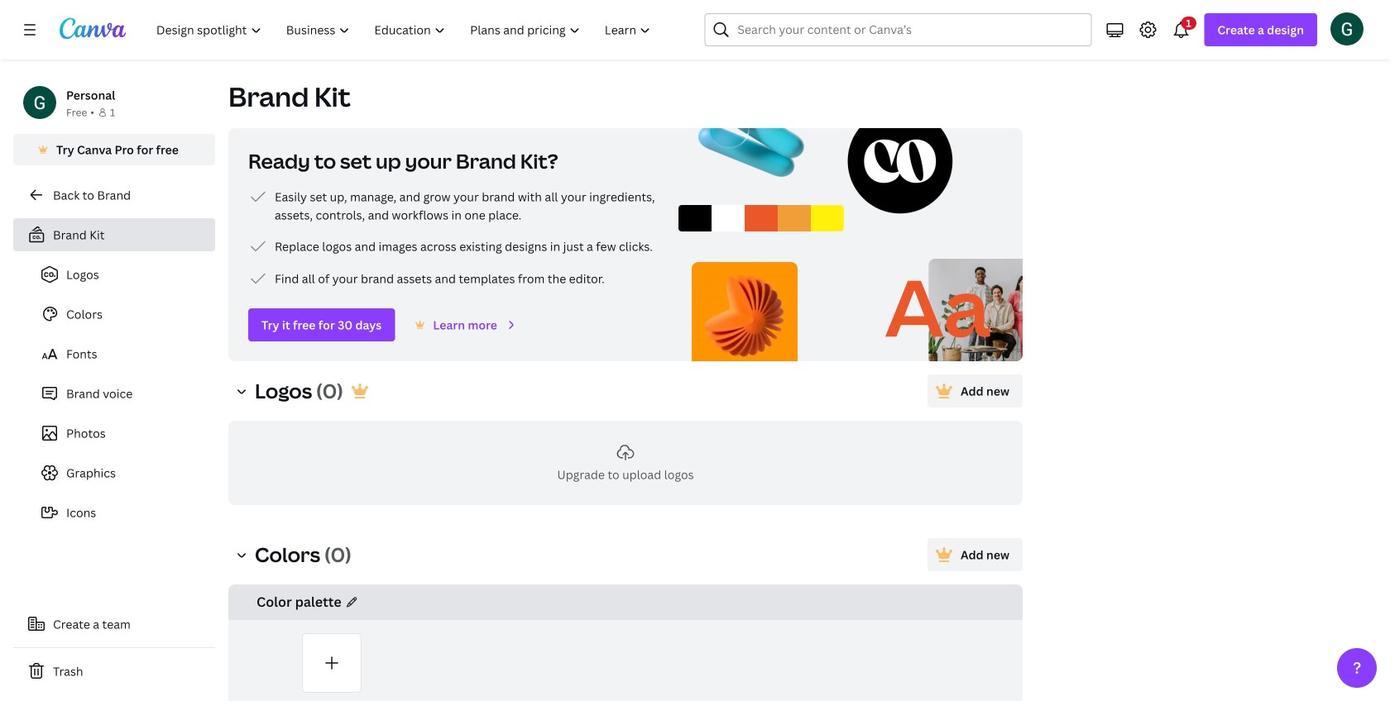 Task type: vqa. For each thing, say whether or not it's contained in the screenshot.
Top level navigation Element on the top of the page
yes



Task type: describe. For each thing, give the bounding box(es) containing it.
1 horizontal spatial list
[[248, 187, 659, 289]]

greg robinson image
[[1331, 12, 1364, 45]]



Task type: locate. For each thing, give the bounding box(es) containing it.
top level navigation element
[[146, 13, 665, 46]]

list
[[248, 187, 659, 289], [13, 252, 215, 530]]

None search field
[[705, 13, 1092, 46]]

Search search field
[[738, 14, 1059, 46]]

add a new color image
[[302, 634, 362, 694]]

0 horizontal spatial list
[[13, 252, 215, 530]]



